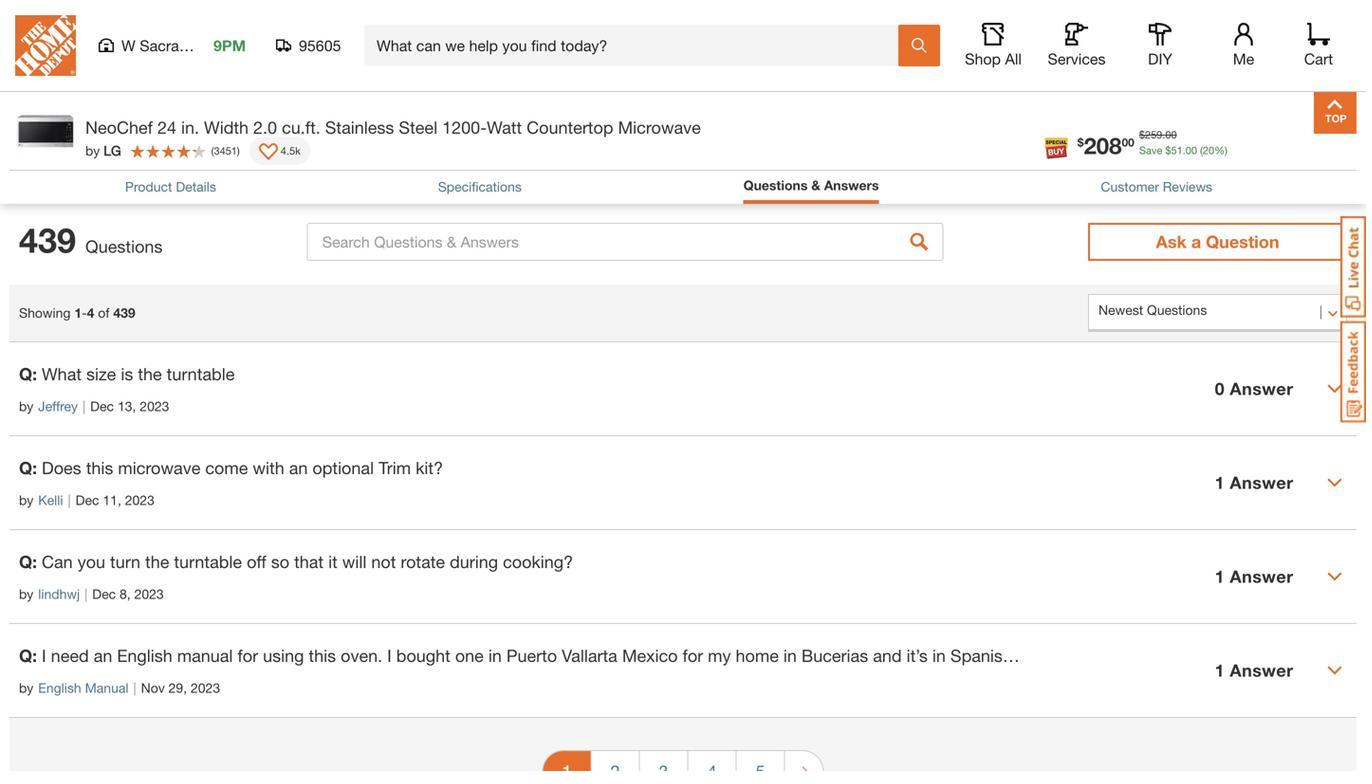 Task type: vqa. For each thing, say whether or not it's contained in the screenshot.
Shop All Flush Mount Lighting link
no



Task type: describe. For each thing, give the bounding box(es) containing it.
during
[[450, 552, 498, 572]]

dec for you
[[92, 586, 116, 602]]

0 answer
[[1215, 378, 1294, 399]]

with
[[253, 458, 284, 478]]

208
[[1084, 132, 1122, 159]]

size
[[86, 364, 116, 384]]

23.87
[[170, 81, 203, 97]]

Search Questions & Answers text field
[[307, 223, 944, 261]]

services button
[[1047, 23, 1107, 68]]

services
[[1048, 50, 1106, 68]]

the home depot logo image
[[15, 15, 76, 76]]

w sacramento 9pm
[[121, 37, 246, 55]]

mexico
[[622, 646, 678, 666]]

2 manual from the left
[[1181, 646, 1237, 666]]

so
[[271, 552, 290, 572]]

question
[[1206, 231, 1280, 252]]

english manual button
[[38, 678, 129, 698]]

me
[[1233, 50, 1255, 68]]

dec for this
[[76, 492, 99, 508]]

439 inside questions & answers 439 questions
[[9, 159, 32, 174]]

q: what size is the turntable
[[19, 364, 235, 384]]

2 , from the left
[[218, 81, 221, 97]]

a inside button
[[1192, 231, 1202, 252]]

q: i need an english manual for using this oven. i bought one in puerto vallarta mexico for my home in bucerias and it's in spanish.  i would love to get a manual or even a digital 
[[19, 646, 1367, 666]]

4.5k
[[281, 144, 301, 157]]

product
[[125, 179, 172, 194]]

showing 1 - 4 of 439
[[19, 305, 135, 321]]

kit?
[[416, 458, 443, 478]]

specifications for specifications dimensions: h 13.56 in , w 23.87 in , d 19.81 in
[[9, 51, 125, 71]]

details
[[176, 179, 216, 194]]

2 horizontal spatial a
[[1303, 646, 1312, 666]]

using
[[263, 646, 304, 666]]

by english manual | nov 29, 2023
[[19, 680, 220, 696]]

259
[[1145, 129, 1163, 141]]

bought
[[396, 646, 451, 666]]

specifications for specifications
[[438, 179, 522, 194]]

kelli
[[38, 492, 63, 508]]

or
[[1242, 646, 1257, 666]]

questions & answers
[[744, 177, 879, 193]]

oven.
[[341, 646, 383, 666]]

by kelli | dec 11, 2023
[[19, 492, 155, 508]]

shop all button
[[963, 23, 1024, 68]]

0 vertical spatial an
[[289, 458, 308, 478]]

in right 13.56 at left
[[137, 81, 147, 97]]

ask
[[1156, 231, 1187, 252]]

display image
[[259, 143, 278, 162]]

1 , from the left
[[147, 81, 151, 97]]

1 for can you turn the turntable off so that it will not rotate during cooking?
[[1215, 566, 1225, 587]]

home
[[736, 646, 779, 666]]

1 vertical spatial 439
[[19, 219, 76, 260]]

2 horizontal spatial $
[[1166, 144, 1172, 157]]

2 vertical spatial 439
[[113, 305, 135, 321]]

customer
[[1101, 179, 1160, 194]]

countertop
[[527, 117, 614, 138]]

trim
[[379, 458, 411, 478]]

$ 208 00
[[1078, 132, 1135, 159]]

it
[[328, 552, 338, 572]]

need
[[51, 646, 89, 666]]

q: can you turn the turntable off so that it will not rotate during cooking?
[[19, 552, 573, 572]]

will
[[342, 552, 367, 572]]

turntable for is
[[167, 364, 235, 384]]

cart link
[[1298, 23, 1340, 68]]

microwave
[[618, 117, 701, 138]]

of
[[98, 305, 110, 321]]

1 vertical spatial an
[[94, 646, 112, 666]]

stainless
[[325, 117, 394, 138]]

& for questions & answers 439 questions
[[97, 129, 108, 149]]

and
[[873, 646, 902, 666]]

by for what
[[19, 398, 34, 414]]

is
[[121, 364, 133, 384]]

q: for q: i need an english manual for using this oven. i bought one in puerto vallarta mexico for my home in bucerias and it's in spanish.  i would love to get a manual or even a digital 
[[19, 646, 37, 666]]

shop
[[965, 50, 1001, 68]]

20
[[1203, 144, 1215, 157]]

by lindhwj | dec 8, 2023
[[19, 586, 164, 602]]

1 horizontal spatial english
[[117, 646, 172, 666]]

even
[[1262, 646, 1298, 666]]

1 for from the left
[[238, 646, 258, 666]]

2023 for microwave
[[125, 492, 155, 508]]

2 horizontal spatial 00
[[1186, 144, 1198, 157]]

questions & answers 439 questions
[[9, 129, 184, 174]]

0 vertical spatial .
[[1163, 129, 1166, 141]]

)
[[237, 144, 240, 157]]

ask a question button
[[1089, 223, 1348, 261]]

w inside specifications dimensions: h 13.56 in , w 23.87 in , d 19.81 in
[[154, 81, 167, 97]]

2 for from the left
[[683, 646, 703, 666]]

1 vertical spatial .
[[1183, 144, 1186, 157]]

specifications dimensions: h 13.56 in , w 23.87 in , d 19.81 in
[[9, 51, 285, 97]]

0 vertical spatial w
[[121, 37, 136, 55]]

51
[[1172, 144, 1183, 157]]

13,
[[118, 398, 136, 414]]

puerto
[[507, 646, 557, 666]]

digital
[[1317, 646, 1363, 666]]

showing
[[19, 305, 71, 321]]

2023 right 29,
[[191, 680, 220, 696]]

| for what
[[83, 398, 86, 414]]

sacramento
[[140, 37, 222, 55]]

questions element
[[9, 341, 1367, 718]]

$ for 208
[[1078, 136, 1084, 149]]

11,
[[103, 492, 121, 508]]

00 inside $ 208 00
[[1122, 136, 1135, 149]]

-
[[82, 305, 87, 321]]

turntable for turn
[[174, 552, 242, 572]]

rotate
[[401, 552, 445, 572]]

caret image for q: does this microwave come with an optional trim kit?
[[1328, 475, 1343, 490]]

steel
[[399, 117, 438, 138]]

you
[[78, 552, 105, 572]]

3 i from the left
[[1022, 646, 1026, 666]]

in right 19.81
[[275, 81, 285, 97]]

q: does this microwave come with an optional trim kit?
[[19, 458, 443, 478]]

0
[[1215, 378, 1225, 399]]

reviews
[[1163, 179, 1213, 194]]

does
[[42, 458, 81, 478]]

1 horizontal spatial 00
[[1166, 129, 1177, 141]]

diy
[[1148, 50, 1173, 68]]



Task type: locate. For each thing, give the bounding box(es) containing it.
4.5k button
[[249, 137, 310, 165]]

What can we help you find today? search field
[[377, 26, 898, 65]]

d
[[225, 81, 234, 97]]

product details
[[125, 179, 216, 194]]

that
[[294, 552, 324, 572]]

$ for 259
[[1140, 129, 1145, 141]]

, right 13.56 at left
[[147, 81, 151, 97]]

1 horizontal spatial $
[[1140, 129, 1145, 141]]

by left english manual button
[[19, 680, 34, 696]]

$ inside $ 208 00
[[1078, 136, 1084, 149]]

1 vertical spatial caret image
[[1328, 663, 1343, 678]]

feedback link image
[[1341, 321, 1367, 423]]

customer reviews button
[[1101, 177, 1213, 197], [1101, 177, 1213, 197]]

by left the lindhwj
[[19, 586, 34, 602]]

2 caret image from the top
[[1328, 569, 1343, 584]]

by left kelli
[[19, 492, 34, 508]]

0 vertical spatial &
[[97, 129, 108, 149]]

2 1 answer from the top
[[1215, 566, 1294, 587]]

the right is
[[138, 364, 162, 384]]

dec left 11,
[[76, 492, 99, 508]]

& for questions & answers
[[812, 177, 821, 193]]

2 vertical spatial 1 answer
[[1215, 660, 1294, 681]]

2 ( from the left
[[211, 144, 214, 157]]

specifications
[[9, 51, 125, 71], [438, 179, 522, 194]]

0 horizontal spatial manual
[[177, 646, 233, 666]]

all
[[1005, 50, 1022, 68]]

ask a question
[[1156, 231, 1280, 252]]

$ left save
[[1078, 136, 1084, 149]]

i left would
[[1022, 646, 1026, 666]]

& inside questions & answers 439 questions
[[97, 129, 108, 149]]

1 horizontal spatial manual
[[1181, 646, 1237, 666]]

spanish.
[[951, 646, 1017, 666]]

0 vertical spatial caret image
[[1328, 475, 1343, 490]]

0 horizontal spatial ,
[[147, 81, 151, 97]]

0 horizontal spatial for
[[238, 646, 258, 666]]

1 vertical spatial turntable
[[174, 552, 242, 572]]

vallarta
[[562, 646, 618, 666]]

nov
[[141, 680, 165, 696]]

1 caret image from the top
[[1328, 381, 1343, 396]]

1 vertical spatial specifications
[[438, 179, 522, 194]]

bucerias
[[802, 646, 869, 666]]

neochef 24 in. width 2.0 cu.ft. stainless steel 1200-watt countertop microwave
[[85, 117, 701, 138]]

answer
[[1230, 378, 1294, 399], [1230, 472, 1294, 493], [1230, 566, 1294, 587], [1230, 660, 1294, 681]]

in right it's
[[933, 646, 946, 666]]

0 horizontal spatial .
[[1163, 129, 1166, 141]]

me button
[[1214, 23, 1275, 68]]

0 horizontal spatial answers
[[113, 129, 184, 149]]

00 left save
[[1122, 136, 1135, 149]]

1 answer for puerto
[[1215, 660, 1294, 681]]

0 horizontal spatial $
[[1078, 136, 1084, 149]]

it's
[[907, 646, 928, 666]]

4 q: from the top
[[19, 646, 37, 666]]

1 vertical spatial w
[[154, 81, 167, 97]]

answers inside questions & answers 439 questions
[[113, 129, 184, 149]]

1 for i need an english manual for using this oven. i bought one in puerto vallarta mexico for my home in bucerias and it's in spanish.  i would love to get a manual or even a digital 
[[1215, 660, 1225, 681]]

1 vertical spatial the
[[145, 552, 169, 572]]

w left 23.87
[[154, 81, 167, 97]]

2 vertical spatial dec
[[92, 586, 116, 602]]

the
[[138, 364, 162, 384], [145, 552, 169, 572]]

3 1 answer from the top
[[1215, 660, 1294, 681]]

caret image
[[1328, 475, 1343, 490], [1328, 663, 1343, 678]]

0 horizontal spatial a
[[1167, 646, 1176, 666]]

watt
[[487, 117, 522, 138]]

q: left 'what'
[[19, 364, 37, 384]]

00 up 51
[[1166, 129, 1177, 141]]

for left "using"
[[238, 646, 258, 666]]

0 horizontal spatial an
[[94, 646, 112, 666]]

1 for does this microwave come with an optional trim kit?
[[1215, 472, 1225, 493]]

answer for can you turn the turntable off so that it will not rotate during cooking?
[[1230, 566, 1294, 587]]

2023 right 11,
[[125, 492, 155, 508]]

1 vertical spatial dec
[[76, 492, 99, 508]]

a
[[1192, 231, 1202, 252], [1167, 646, 1176, 666], [1303, 646, 1312, 666]]

( left %)
[[1201, 144, 1203, 157]]

navigation
[[542, 737, 824, 772]]

0 vertical spatial the
[[138, 364, 162, 384]]

1 vertical spatial &
[[812, 177, 821, 193]]

specifications up dimensions: in the left of the page
[[9, 51, 125, 71]]

q:
[[19, 364, 37, 384], [19, 458, 37, 478], [19, 552, 37, 572], [19, 646, 37, 666]]

turntable right is
[[167, 364, 235, 384]]

q: for q: can you turn the turntable off so that it will not rotate during cooking?
[[19, 552, 37, 572]]

1 horizontal spatial answers
[[824, 177, 879, 193]]

0 vertical spatial english
[[117, 646, 172, 666]]

3 q: from the top
[[19, 552, 37, 572]]

1 vertical spatial english
[[38, 680, 81, 696]]

1 horizontal spatial .
[[1183, 144, 1186, 157]]

caret image for q: i need an english manual for using this oven. i bought one in puerto vallarta mexico for my home in bucerias and it's in spanish.  i would love to get a manual or even a digital 
[[1328, 663, 1343, 678]]

dimensions:
[[9, 81, 83, 97]]

| right kelli
[[68, 492, 71, 508]]

0 vertical spatial 1 answer
[[1215, 472, 1294, 493]]

$
[[1140, 129, 1145, 141], [1078, 136, 1084, 149], [1166, 144, 1172, 157]]

0 vertical spatial 439
[[9, 159, 32, 174]]

answer for what size is the turntable
[[1230, 378, 1294, 399]]

0 vertical spatial specifications
[[9, 51, 125, 71]]

439 right of
[[113, 305, 135, 321]]

.
[[1163, 129, 1166, 141], [1183, 144, 1186, 157]]

| right jeffrey
[[83, 398, 86, 414]]

2 i from the left
[[387, 646, 392, 666]]

top button
[[1314, 91, 1357, 134]]

a right get
[[1167, 646, 1176, 666]]

439 down dimensions: in the left of the page
[[9, 159, 32, 174]]

1 horizontal spatial i
[[387, 646, 392, 666]]

what
[[42, 364, 82, 384]]

this up 11,
[[86, 458, 113, 478]]

439 questions
[[19, 219, 163, 260]]

one
[[455, 646, 484, 666]]

1 answer left digital
[[1215, 660, 1294, 681]]

q: for q: what size is the turntable
[[19, 364, 37, 384]]

2 caret image from the top
[[1328, 663, 1343, 678]]

customer reviews
[[1101, 179, 1213, 194]]

1 caret image from the top
[[1328, 475, 1343, 490]]

3451
[[214, 144, 237, 157]]

specifications down 1200-
[[438, 179, 522, 194]]

q: left can
[[19, 552, 37, 572]]

0 horizontal spatial this
[[86, 458, 113, 478]]

0 vertical spatial caret image
[[1328, 381, 1343, 396]]

| for does
[[68, 492, 71, 508]]

manual
[[85, 680, 129, 696]]

manual up 29,
[[177, 646, 233, 666]]

product image image
[[14, 101, 76, 162]]

0 horizontal spatial w
[[121, 37, 136, 55]]

answer for i need an english manual for using this oven. i bought one in puerto vallarta mexico for my home in bucerias and it's in spanish.  i would love to get a manual or even a digital 
[[1230, 660, 1294, 681]]

jeffrey button
[[38, 396, 78, 416]]

lg
[[104, 143, 121, 158]]

caret image up digital
[[1328, 569, 1343, 584]]

love
[[1082, 646, 1113, 666]]

the right turn
[[145, 552, 169, 572]]

q: left need
[[19, 646, 37, 666]]

29,
[[169, 680, 187, 696]]

2023 for turn
[[134, 586, 164, 602]]

questions inside 439 questions
[[85, 236, 163, 257]]

0 horizontal spatial 00
[[1122, 136, 1135, 149]]

1 vertical spatial caret image
[[1328, 569, 1343, 584]]

an right with
[[289, 458, 308, 478]]

0 horizontal spatial &
[[97, 129, 108, 149]]

$ up save
[[1140, 129, 1145, 141]]

00 right 51
[[1186, 144, 1198, 157]]

1 answer from the top
[[1230, 378, 1294, 399]]

0 vertical spatial dec
[[90, 398, 114, 414]]

width
[[204, 117, 249, 138]]

1 horizontal spatial &
[[812, 177, 821, 193]]

questions
[[9, 129, 92, 149], [35, 159, 95, 174], [744, 177, 808, 193], [85, 236, 163, 257]]

caret image
[[1328, 381, 1343, 396], [1328, 569, 1343, 584]]

the for is
[[138, 364, 162, 384]]

product details button
[[125, 177, 216, 197], [125, 177, 216, 197]]

turntable left off
[[174, 552, 242, 572]]

2023 for is
[[140, 398, 169, 414]]

for left my
[[683, 646, 703, 666]]

specifications button
[[438, 177, 522, 197], [438, 177, 522, 197]]

by for can
[[19, 586, 34, 602]]

8,
[[120, 586, 131, 602]]

2.0
[[253, 117, 277, 138]]

( 3451 )
[[211, 144, 240, 157]]

24
[[158, 117, 177, 138]]

an up manual
[[94, 646, 112, 666]]

lindhwj button
[[38, 584, 80, 604]]

answers for questions & answers 439 questions
[[113, 129, 184, 149]]

english down need
[[38, 680, 81, 696]]

jeffrey
[[38, 398, 78, 414]]

439
[[9, 159, 32, 174], [19, 219, 76, 260], [113, 305, 135, 321]]

0 vertical spatial turntable
[[167, 364, 235, 384]]

1 horizontal spatial this
[[309, 646, 336, 666]]

| right the lindhwj
[[85, 586, 88, 602]]

dec left the 8,
[[92, 586, 116, 602]]

, left d
[[218, 81, 221, 97]]

i
[[42, 646, 46, 666], [387, 646, 392, 666], [1022, 646, 1026, 666]]

2 q: from the top
[[19, 458, 37, 478]]

by left jeffrey
[[19, 398, 34, 414]]

in right one
[[489, 646, 502, 666]]

answer right 0
[[1230, 378, 1294, 399]]

13.56
[[100, 81, 133, 97]]

w up 13.56 at left
[[121, 37, 136, 55]]

1 vertical spatial 1 answer
[[1215, 566, 1294, 587]]

my
[[708, 646, 731, 666]]

0 horizontal spatial specifications
[[9, 51, 125, 71]]

1 vertical spatial answers
[[824, 177, 879, 193]]

turntable
[[167, 364, 235, 384], [174, 552, 242, 572]]

9pm
[[214, 37, 246, 55]]

1 ( from the left
[[1201, 144, 1203, 157]]

2 horizontal spatial i
[[1022, 646, 1026, 666]]

kelli button
[[38, 490, 63, 510]]

439 up showing
[[19, 219, 76, 260]]

2023 right the 8,
[[134, 586, 164, 602]]

1 horizontal spatial a
[[1192, 231, 1202, 252]]

2 answer from the top
[[1230, 472, 1294, 493]]

3 answer from the top
[[1230, 566, 1294, 587]]

not
[[371, 552, 396, 572]]

by for does
[[19, 492, 34, 508]]

this right "using"
[[309, 646, 336, 666]]

1 manual from the left
[[177, 646, 233, 666]]

answer up or
[[1230, 566, 1294, 587]]

cooking?
[[503, 552, 573, 572]]

$ right save
[[1166, 144, 1172, 157]]

live chat image
[[1341, 216, 1367, 318]]

q: left does
[[19, 458, 37, 478]]

the for turn
[[145, 552, 169, 572]]

by jeffrey | dec 13, 2023
[[19, 398, 169, 414]]

in.
[[181, 117, 199, 138]]

1 answer down 0 answer
[[1215, 472, 1294, 493]]

in left d
[[207, 81, 218, 97]]

1 answer for cooking?
[[1215, 566, 1294, 587]]

1 vertical spatial this
[[309, 646, 336, 666]]

english up nov
[[117, 646, 172, 666]]

i left need
[[42, 646, 46, 666]]

by lg
[[85, 143, 121, 158]]

2023 right 13,
[[140, 398, 169, 414]]

by left lg
[[85, 143, 100, 158]]

0 horizontal spatial (
[[211, 144, 214, 157]]

1 q: from the top
[[19, 364, 37, 384]]

caret image right 0 answer
[[1328, 381, 1343, 396]]

a right even
[[1303, 646, 1312, 666]]

4
[[87, 305, 94, 321]]

1 1 answer from the top
[[1215, 472, 1294, 493]]

q: for q: does this microwave come with an optional trim kit?
[[19, 458, 37, 478]]

1 horizontal spatial ,
[[218, 81, 221, 97]]

1 horizontal spatial an
[[289, 458, 308, 478]]

turn
[[110, 552, 140, 572]]

0 horizontal spatial i
[[42, 646, 46, 666]]

cu.ft.
[[282, 117, 321, 138]]

( left )
[[211, 144, 214, 157]]

caret image for 1 answer
[[1328, 569, 1343, 584]]

answer for does this microwave come with an optional trim kit?
[[1230, 472, 1294, 493]]

h
[[86, 81, 96, 97]]

0 vertical spatial this
[[86, 458, 113, 478]]

answer left digital
[[1230, 660, 1294, 681]]

1 horizontal spatial (
[[1201, 144, 1203, 157]]

would
[[1031, 646, 1077, 666]]

answers for questions & answers
[[824, 177, 879, 193]]

1 answer up or
[[1215, 566, 1294, 587]]

caret image for 0 answer
[[1328, 381, 1343, 396]]

specifications inside specifications dimensions: h 13.56 in , w 23.87 in , d 19.81 in
[[9, 51, 125, 71]]

dec
[[90, 398, 114, 414], [76, 492, 99, 508], [92, 586, 116, 602]]

4 answer from the top
[[1230, 660, 1294, 681]]

dec for size
[[90, 398, 114, 414]]

dec left 13,
[[90, 398, 114, 414]]

cart
[[1305, 50, 1334, 68]]

by for i
[[19, 680, 34, 696]]

( inside $ 259 . 00 save $ 51 . 00 ( 20 %)
[[1201, 144, 1203, 157]]

| for can
[[85, 586, 88, 602]]

0 vertical spatial answers
[[113, 129, 184, 149]]

answer down 0 answer
[[1230, 472, 1294, 493]]

i right oven.
[[387, 646, 392, 666]]

a right ask
[[1192, 231, 1202, 252]]

answers
[[113, 129, 184, 149], [824, 177, 879, 193]]

1 horizontal spatial w
[[154, 81, 167, 97]]

%)
[[1215, 144, 1228, 157]]

1 answer
[[1215, 472, 1294, 493], [1215, 566, 1294, 587], [1215, 660, 1294, 681]]

1 i from the left
[[42, 646, 46, 666]]

microwave
[[118, 458, 201, 478]]

in right home
[[784, 646, 797, 666]]

1 horizontal spatial specifications
[[438, 179, 522, 194]]

manual left or
[[1181, 646, 1237, 666]]

0 horizontal spatial english
[[38, 680, 81, 696]]

| left nov
[[133, 680, 136, 696]]

1 horizontal spatial for
[[683, 646, 703, 666]]



